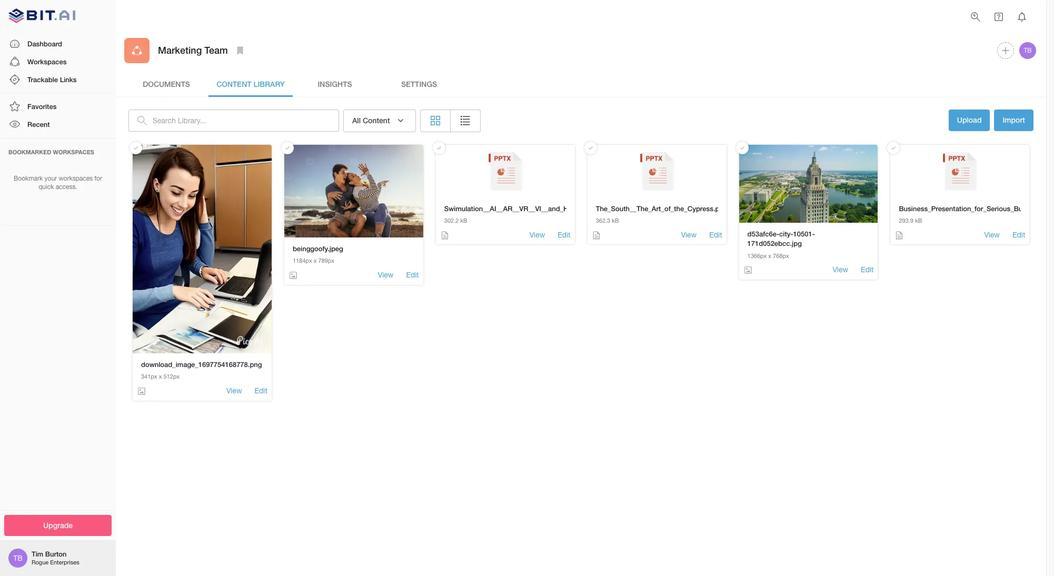 Task type: locate. For each thing, give the bounding box(es) containing it.
kb for the_south__the_art_of_the_cypress.pptx
[[612, 218, 619, 224]]

rogue
[[32, 560, 49, 566]]

kb inside swimulation__ai__ar__vr__vi__and_haptic_feedback.pptx 302.2 kb
[[461, 218, 468, 224]]

upload
[[958, 115, 982, 124]]

0 horizontal spatial content
[[217, 79, 252, 88]]

view for download_image_1697754168778.png
[[227, 387, 242, 395]]

content right all
[[363, 116, 390, 125]]

x right the 341px
[[159, 374, 162, 380]]

workspaces
[[53, 148, 94, 155]]

view for business_presentation_for_serious_business.ppt
[[985, 231, 1000, 239]]

view link for download_image_1697754168778.png
[[227, 386, 242, 396]]

kb right the 302.2
[[461, 218, 468, 224]]

tb button
[[1018, 41, 1038, 61]]

your
[[45, 175, 57, 182]]

download_image_1697754168778.png
[[141, 360, 262, 369]]

edit for download_image_1697754168778.png
[[255, 387, 268, 395]]

enterprises
[[50, 560, 79, 566]]

3 kb from the left
[[916, 218, 923, 224]]

512px
[[164, 374, 180, 380]]

10501-
[[794, 230, 815, 238]]

documents
[[143, 79, 190, 88]]

the_south__the_art_of_the_cypress.pptx 362.3 kb
[[596, 204, 730, 224]]

content
[[217, 79, 252, 88], [363, 116, 390, 125]]

trackable links button
[[0, 71, 116, 89]]

362.3
[[596, 218, 611, 224]]

view for d53afc6e-city-10501- 171d052ebcc.jpg
[[833, 266, 849, 274]]

favorites
[[27, 102, 57, 111]]

x inside d53afc6e-city-10501- 171d052ebcc.jpg 1366px x 768px
[[769, 253, 772, 259]]

the_south__the_art_of_the_cypress.pptx
[[596, 204, 730, 213]]

business_presentation_for_serious_business.ppt
[[899, 204, 1055, 213]]

view link for swimulation__ai__ar__vr__vi__and_haptic_feedback.pptx
[[530, 230, 545, 240]]

1 kb from the left
[[461, 218, 468, 224]]

group
[[420, 110, 481, 132]]

workspaces
[[59, 175, 93, 182]]

all content
[[352, 116, 390, 125]]

edit
[[558, 231, 571, 239], [710, 231, 723, 239], [1013, 231, 1026, 239], [861, 266, 874, 274], [406, 271, 419, 279], [255, 387, 268, 395]]

edit for the_south__the_art_of_the_cypress.pptx
[[710, 231, 723, 239]]

edit link
[[558, 230, 571, 240], [710, 230, 723, 240], [1013, 230, 1026, 240], [861, 265, 874, 276], [406, 270, 419, 281], [255, 386, 268, 396]]

bookmark
[[14, 175, 43, 182]]

recent
[[27, 120, 50, 129]]

0 vertical spatial content
[[217, 79, 252, 88]]

1 horizontal spatial content
[[363, 116, 390, 125]]

1 horizontal spatial kb
[[612, 218, 619, 224]]

tab list
[[124, 72, 1038, 97]]

upload button
[[949, 110, 991, 132], [949, 110, 991, 131]]

city-
[[780, 230, 794, 238]]

1 horizontal spatial x
[[314, 258, 317, 264]]

kb inside the_south__the_art_of_the_cypress.pptx 362.3 kb
[[612, 218, 619, 224]]

view for swimulation__ai__ar__vr__vi__and_haptic_feedback.pptx
[[530, 231, 545, 239]]

tb inside button
[[1024, 47, 1032, 54]]

swimulation__ai__ar__vr__vi__and_haptic_feedback.pptx
[[444, 204, 635, 213]]

download_image_1697754168778.png 341px x 512px
[[141, 360, 262, 380]]

favorites button
[[0, 98, 116, 116]]

302.2
[[444, 218, 459, 224]]

x
[[769, 253, 772, 259], [314, 258, 317, 264], [159, 374, 162, 380]]

1 vertical spatial content
[[363, 116, 390, 125]]

view link for d53afc6e-city-10501- 171d052ebcc.jpg
[[833, 265, 849, 276]]

view link for beinggoofy.jpeg
[[378, 270, 394, 281]]

edit link for swimulation__ai__ar__vr__vi__and_haptic_feedback.pptx
[[558, 230, 571, 240]]

kb
[[461, 218, 468, 224], [612, 218, 619, 224], [916, 218, 923, 224]]

0 horizontal spatial x
[[159, 374, 162, 380]]

for
[[95, 175, 102, 182]]

access.
[[56, 183, 77, 191]]

view link for business_presentation_for_serious_business.ppt
[[985, 230, 1000, 240]]

kb right the 362.3
[[612, 218, 619, 224]]

Search Library... search field
[[153, 110, 339, 131]]

content down bookmark 'icon'
[[217, 79, 252, 88]]

edit link for the_south__the_art_of_the_cypress.pptx
[[710, 230, 723, 240]]

1 horizontal spatial tb
[[1024, 47, 1032, 54]]

settings link
[[377, 72, 461, 97]]

view for the_south__the_art_of_the_cypress.pptx
[[681, 231, 697, 239]]

1 vertical spatial tb
[[13, 554, 23, 563]]

burton
[[45, 550, 67, 558]]

x inside beinggoofy.jpeg 1184px x 789px
[[314, 258, 317, 264]]

x left the 768px on the top
[[769, 253, 772, 259]]

import button
[[995, 110, 1034, 131]]

171d052ebcc.jpg
[[748, 239, 802, 248]]

kb right 293.9
[[916, 218, 923, 224]]

2 horizontal spatial kb
[[916, 218, 923, 224]]

view link
[[530, 230, 545, 240], [681, 230, 697, 240], [985, 230, 1000, 240], [833, 265, 849, 276], [378, 270, 394, 281], [227, 386, 242, 396]]

0 horizontal spatial kb
[[461, 218, 468, 224]]

d53afc6e-city-10501- 171d052ebcc.jpg 1366px x 768px
[[748, 230, 815, 259]]

recent button
[[0, 116, 116, 134]]

upgrade button
[[4, 515, 112, 536]]

bookmarked workspaces
[[8, 148, 94, 155]]

x inside 'download_image_1697754168778.png 341px x 512px'
[[159, 374, 162, 380]]

d53afc6e-
[[748, 230, 780, 238]]

edit link for business_presentation_for_serious_business.ppt
[[1013, 230, 1026, 240]]

all content button
[[343, 110, 416, 132]]

marketing team
[[158, 44, 228, 56]]

edit link for download_image_1697754168778.png
[[255, 386, 268, 396]]

2 kb from the left
[[612, 218, 619, 224]]

1184px
[[293, 258, 312, 264]]

2 horizontal spatial x
[[769, 253, 772, 259]]

0 vertical spatial tb
[[1024, 47, 1032, 54]]

kb inside 'business_presentation_for_serious_business.ppt 293.9 kb'
[[916, 218, 923, 224]]

tb
[[1024, 47, 1032, 54], [13, 554, 23, 563]]

view
[[530, 231, 545, 239], [681, 231, 697, 239], [985, 231, 1000, 239], [833, 266, 849, 274], [378, 271, 394, 279], [227, 387, 242, 395]]

kb for swimulation__ai__ar__vr__vi__and_haptic_feedback.pptx
[[461, 218, 468, 224]]

x left 789px
[[314, 258, 317, 264]]



Task type: vqa. For each thing, say whether or not it's contained in the screenshot.
X within download_image_1697754168778.png 341px x 512px
yes



Task type: describe. For each thing, give the bounding box(es) containing it.
view link for the_south__the_art_of_the_cypress.pptx
[[681, 230, 697, 240]]

beinggoofy.jpeg
[[293, 244, 343, 253]]

documents link
[[124, 72, 209, 97]]

workspaces button
[[0, 53, 116, 71]]

293.9
[[899, 218, 914, 224]]

content library link
[[209, 72, 293, 97]]

789px
[[318, 258, 334, 264]]

library
[[254, 79, 285, 88]]

team
[[205, 44, 228, 56]]

marketing
[[158, 44, 202, 56]]

swimulation__ai__ar__vr__vi__and_haptic_feedback.pptx 302.2 kb
[[444, 204, 635, 224]]

tim
[[32, 550, 43, 558]]

view for beinggoofy.jpeg
[[378, 271, 394, 279]]

d53afc6e city 10501 171d052ebcc.jpg image
[[739, 145, 878, 223]]

links
[[60, 75, 77, 84]]

x for download_image_1697754168778.png
[[159, 374, 162, 380]]

all
[[352, 116, 361, 125]]

dashboard
[[27, 39, 62, 48]]

insights link
[[293, 72, 377, 97]]

beinggoofy.jpeg image
[[284, 145, 423, 237]]

bookmarked
[[8, 148, 51, 155]]

edit link for beinggoofy.jpeg
[[406, 270, 419, 281]]

content inside tab list
[[217, 79, 252, 88]]

kb for business_presentation_for_serious_business.ppt
[[916, 218, 923, 224]]

bookmark image
[[234, 44, 246, 57]]

trackable links
[[27, 75, 77, 84]]

download_image_1697754168778.png image
[[133, 145, 272, 353]]

content inside button
[[363, 116, 390, 125]]

quick
[[39, 183, 54, 191]]

tim burton rogue enterprises
[[32, 550, 79, 566]]

beinggoofy.jpeg 1184px x 789px
[[293, 244, 343, 264]]

tab list containing documents
[[124, 72, 1038, 97]]

0 horizontal spatial tb
[[13, 554, 23, 563]]

edit link for d53afc6e-city-10501- 171d052ebcc.jpg
[[861, 265, 874, 276]]

content library
[[217, 79, 285, 88]]

341px
[[141, 374, 157, 380]]

edit for swimulation__ai__ar__vr__vi__and_haptic_feedback.pptx
[[558, 231, 571, 239]]

dashboard button
[[0, 35, 116, 53]]

bookmark your workspaces for quick access.
[[14, 175, 102, 191]]

import
[[1003, 115, 1026, 124]]

1366px
[[748, 253, 767, 259]]

business_presentation_for_serious_business.ppt 293.9 kb
[[899, 204, 1055, 224]]

edit for d53afc6e-city-10501- 171d052ebcc.jpg
[[861, 266, 874, 274]]

trackable
[[27, 75, 58, 84]]

edit for beinggoofy.jpeg
[[406, 271, 419, 279]]

upgrade
[[43, 521, 73, 530]]

settings
[[401, 79, 437, 88]]

edit for business_presentation_for_serious_business.ppt
[[1013, 231, 1026, 239]]

insights
[[318, 79, 352, 88]]

x for beinggoofy.jpeg
[[314, 258, 317, 264]]

workspaces
[[27, 57, 67, 66]]

768px
[[773, 253, 789, 259]]



